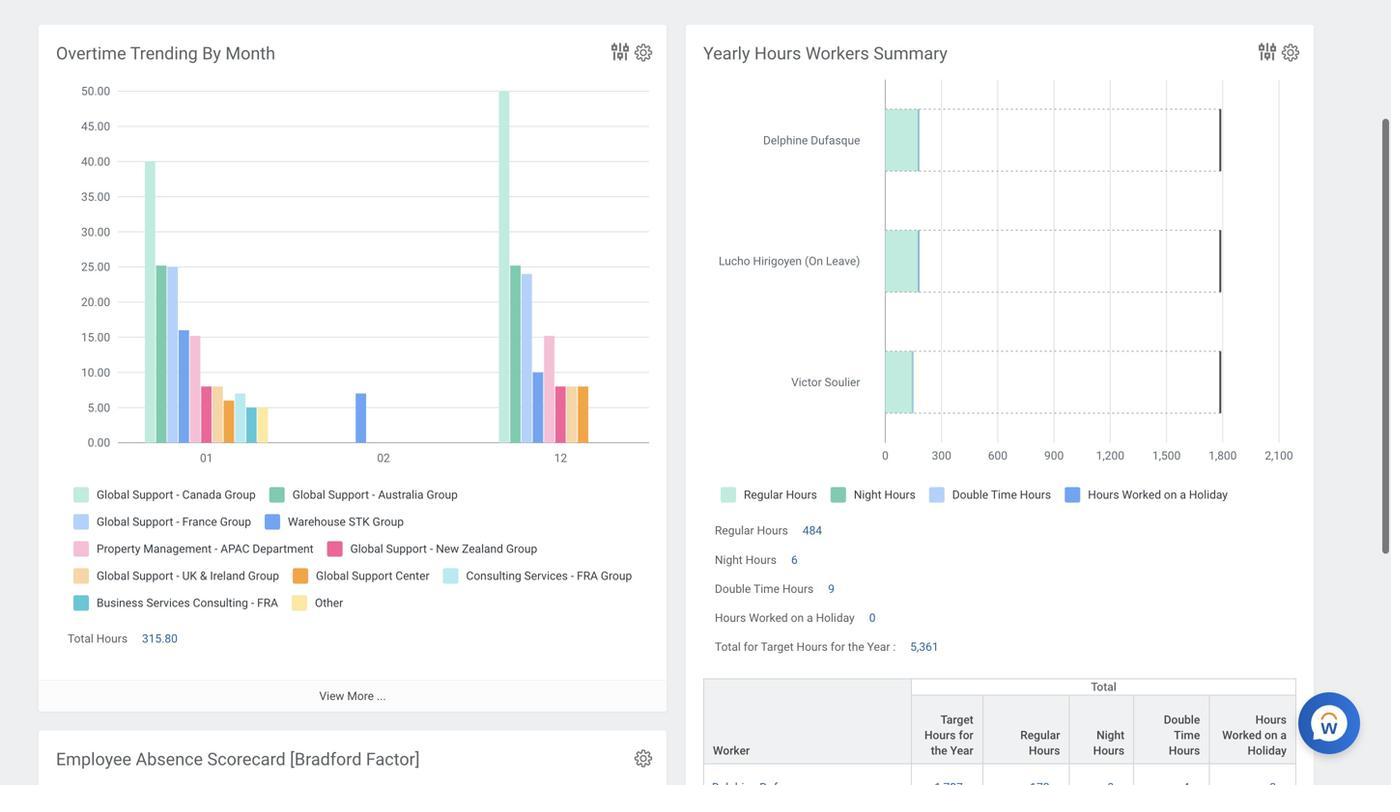 Task type: locate. For each thing, give the bounding box(es) containing it.
1 horizontal spatial time
[[1174, 729, 1200, 742]]

0 horizontal spatial on
[[791, 612, 804, 625]]

0 horizontal spatial holiday
[[816, 612, 855, 625]]

0 vertical spatial year
[[867, 641, 890, 654]]

hours
[[755, 43, 801, 64], [757, 524, 788, 538], [746, 553, 777, 567], [783, 582, 814, 596], [715, 612, 746, 625], [96, 632, 128, 646], [797, 641, 828, 654], [1256, 713, 1287, 727], [925, 729, 956, 742], [1029, 744, 1060, 758], [1093, 744, 1125, 758], [1169, 744, 1200, 758]]

2 horizontal spatial total
[[1091, 681, 1117, 694]]

0 horizontal spatial hours worked on a holiday
[[715, 612, 855, 625]]

target up 'worker' popup button
[[761, 641, 794, 654]]

total for target hours for the year :
[[715, 641, 896, 654]]

year
[[867, 641, 890, 654], [950, 744, 974, 758]]

month
[[225, 43, 275, 64]]

configure yearly hours workers summary image
[[1280, 42, 1301, 63]]

total for total hours
[[68, 632, 94, 646]]

configure and view chart data image left configure yearly hours workers summary image
[[1256, 40, 1279, 63]]

1 vertical spatial holiday
[[1248, 744, 1287, 758]]

1 vertical spatial double
[[1164, 713, 1200, 727]]

3 row from the top
[[703, 765, 1297, 785]]

the left :
[[848, 641, 864, 654]]

for up 'worker' popup button
[[744, 641, 758, 654]]

row
[[703, 679, 1297, 765], [703, 695, 1297, 765], [703, 765, 1297, 785]]

0 horizontal spatial time
[[754, 582, 780, 596]]

regular hours up regular hours image at bottom
[[1020, 729, 1060, 758]]

1 horizontal spatial holiday
[[1248, 744, 1287, 758]]

0 horizontal spatial configure and view chart data image
[[609, 40, 632, 63]]

1 horizontal spatial worked
[[1222, 729, 1262, 742]]

regular hours button
[[983, 696, 1069, 764]]

scorecard
[[207, 750, 286, 770]]

year inside target hours for the year
[[950, 744, 974, 758]]

for up target hours for the year image
[[959, 729, 974, 742]]

0 horizontal spatial regular hours
[[715, 524, 788, 538]]

2 horizontal spatial for
[[959, 729, 974, 742]]

more
[[347, 690, 374, 703]]

double inside popup button
[[1164, 713, 1200, 727]]

holiday inside hours worked on a holiday
[[1248, 744, 1287, 758]]

configure and view chart data image left configure overtime trending by month icon
[[609, 40, 632, 63]]

view
[[319, 690, 344, 703]]

6
[[791, 553, 798, 567]]

1 vertical spatial target
[[941, 713, 974, 727]]

double time hours inside popup button
[[1164, 713, 1200, 758]]

0 horizontal spatial the
[[848, 641, 864, 654]]

484
[[803, 524, 822, 538]]

year left :
[[867, 641, 890, 654]]

1 vertical spatial hours worked on a holiday
[[1222, 713, 1287, 758]]

target
[[761, 641, 794, 654], [941, 713, 974, 727]]

total
[[68, 632, 94, 646], [715, 641, 741, 654], [1091, 681, 1117, 694]]

worked inside hours worked on a holiday
[[1222, 729, 1262, 742]]

total for total for target hours for the year :
[[715, 641, 741, 654]]

for left :
[[831, 641, 845, 654]]

the up target hours for the year image
[[931, 744, 947, 758]]

total inside popup button
[[1091, 681, 1117, 694]]

double up double time hours image
[[1164, 713, 1200, 727]]

time
[[754, 582, 780, 596], [1174, 729, 1200, 742]]

on
[[791, 612, 804, 625], [1265, 729, 1278, 742]]

night hours
[[715, 553, 777, 567], [1093, 729, 1125, 758]]

1 configure and view chart data image from the left
[[609, 40, 632, 63]]

absence
[[136, 750, 203, 770]]

0 vertical spatial worked
[[749, 612, 788, 625]]

on up hours worked on a holiday image
[[1265, 729, 1278, 742]]

0 horizontal spatial for
[[744, 641, 758, 654]]

the inside target hours for the year
[[931, 744, 947, 758]]

night left 6
[[715, 553, 743, 567]]

0 horizontal spatial double time hours
[[715, 582, 814, 596]]

9
[[828, 582, 835, 596]]

a up total for target hours for the year :
[[807, 612, 813, 625]]

a
[[807, 612, 813, 625], [1281, 729, 1287, 742]]

configure and view chart data image for month
[[609, 40, 632, 63]]

1 vertical spatial double time hours
[[1164, 713, 1200, 758]]

0 horizontal spatial target
[[761, 641, 794, 654]]

summary
[[874, 43, 948, 64]]

overtime trending by month
[[56, 43, 275, 64]]

night hours left 6
[[715, 553, 777, 567]]

1 vertical spatial year
[[950, 744, 974, 758]]

1 horizontal spatial double
[[1164, 713, 1200, 727]]

configure and view chart data image inside overtime trending by month element
[[609, 40, 632, 63]]

time up double time hours image
[[1174, 729, 1200, 742]]

regular left 484
[[715, 524, 754, 538]]

1 horizontal spatial year
[[950, 744, 974, 758]]

1 vertical spatial worked
[[1222, 729, 1262, 742]]

0 horizontal spatial double
[[715, 582, 751, 596]]

total inside overtime trending by month element
[[68, 632, 94, 646]]

hours worked on a holiday image
[[1218, 780, 1288, 785]]

0 horizontal spatial night hours
[[715, 553, 777, 567]]

1 horizontal spatial on
[[1265, 729, 1278, 742]]

1 horizontal spatial configure and view chart data image
[[1256, 40, 1279, 63]]

a inside popup button
[[1281, 729, 1287, 742]]

regular hours
[[715, 524, 788, 538], [1020, 729, 1060, 758]]

configure and view chart data image
[[609, 40, 632, 63], [1256, 40, 1279, 63]]

total hours
[[68, 632, 128, 646]]

0 vertical spatial double
[[715, 582, 751, 596]]

view more ... link
[[39, 680, 667, 712]]

1 vertical spatial night
[[1097, 729, 1125, 742]]

1 vertical spatial a
[[1281, 729, 1287, 742]]

regular hours left 484
[[715, 524, 788, 538]]

1 vertical spatial the
[[931, 744, 947, 758]]

target up target hours for the year image
[[941, 713, 974, 727]]

0 horizontal spatial regular
[[715, 524, 754, 538]]

1 horizontal spatial for
[[831, 641, 845, 654]]

0 vertical spatial holiday
[[816, 612, 855, 625]]

holiday up hours worked on a holiday image
[[1248, 744, 1287, 758]]

1 vertical spatial regular
[[1020, 729, 1060, 742]]

1 horizontal spatial night hours
[[1093, 729, 1125, 758]]

double time hours down 6
[[715, 582, 814, 596]]

double time hours up double time hours image
[[1164, 713, 1200, 758]]

2 configure and view chart data image from the left
[[1256, 40, 1279, 63]]

1 horizontal spatial the
[[931, 744, 947, 758]]

315.80
[[142, 632, 178, 646]]

hours inside overtime trending by month element
[[96, 632, 128, 646]]

1 row from the top
[[703, 679, 1297, 765]]

holiday
[[816, 612, 855, 625], [1248, 744, 1287, 758]]

a up hours worked on a holiday image
[[1281, 729, 1287, 742]]

0 vertical spatial night
[[715, 553, 743, 567]]

0 horizontal spatial a
[[807, 612, 813, 625]]

1 horizontal spatial regular hours
[[1020, 729, 1060, 758]]

5,361 button
[[910, 640, 942, 655]]

on inside popup button
[[1265, 729, 1278, 742]]

hours worked on a holiday up total for target hours for the year :
[[715, 612, 855, 625]]

hours worked on a holiday
[[715, 612, 855, 625], [1222, 713, 1287, 758]]

0 vertical spatial double time hours
[[715, 582, 814, 596]]

on up total for target hours for the year :
[[791, 612, 804, 625]]

1 horizontal spatial regular
[[1020, 729, 1060, 742]]

regular up regular hours image at bottom
[[1020, 729, 1060, 742]]

time left 9
[[754, 582, 780, 596]]

night hours up night hours image
[[1093, 729, 1125, 758]]

1 vertical spatial on
[[1265, 729, 1278, 742]]

double
[[715, 582, 751, 596], [1164, 713, 1200, 727]]

0 horizontal spatial total
[[68, 632, 94, 646]]

night
[[715, 553, 743, 567], [1097, 729, 1125, 742]]

0 vertical spatial night hours
[[715, 553, 777, 567]]

...
[[377, 690, 386, 703]]

regular
[[715, 524, 754, 538], [1020, 729, 1060, 742]]

1 horizontal spatial total
[[715, 641, 741, 654]]

0 vertical spatial a
[[807, 612, 813, 625]]

yearly hours workers summary element
[[686, 25, 1314, 785]]

1 horizontal spatial target
[[941, 713, 974, 727]]

night up night hours image
[[1097, 729, 1125, 742]]

for
[[744, 641, 758, 654], [831, 641, 845, 654], [959, 729, 974, 742]]

2 row from the top
[[703, 695, 1297, 765]]

double time hours
[[715, 582, 814, 596], [1164, 713, 1200, 758]]

worked
[[749, 612, 788, 625], [1222, 729, 1262, 742]]

:
[[893, 641, 896, 654]]

0 vertical spatial the
[[848, 641, 864, 654]]

1 horizontal spatial night
[[1097, 729, 1125, 742]]

night inside 'night hours'
[[1097, 729, 1125, 742]]

1 vertical spatial regular hours
[[1020, 729, 1060, 758]]

target hours for the year
[[925, 713, 974, 758]]

1 vertical spatial night hours
[[1093, 729, 1125, 758]]

by
[[202, 43, 221, 64]]

the
[[848, 641, 864, 654], [931, 744, 947, 758]]

0 horizontal spatial worked
[[749, 612, 788, 625]]

1 horizontal spatial hours worked on a holiday
[[1222, 713, 1287, 758]]

worked up total for target hours for the year :
[[749, 612, 788, 625]]

1 horizontal spatial a
[[1281, 729, 1287, 742]]

year up target hours for the year image
[[950, 744, 974, 758]]

holiday down 9 button
[[816, 612, 855, 625]]

hours worked on a holiday up hours worked on a holiday image
[[1222, 713, 1287, 758]]

worked up hours worked on a holiday image
[[1222, 729, 1262, 742]]

1 horizontal spatial double time hours
[[1164, 713, 1200, 758]]

overtime trending by month element
[[39, 25, 667, 712]]

workers
[[806, 43, 869, 64]]

1 vertical spatial time
[[1174, 729, 1200, 742]]

double up total for target hours for the year :
[[715, 582, 751, 596]]



Task type: describe. For each thing, give the bounding box(es) containing it.
trending
[[130, 43, 198, 64]]

employee
[[56, 750, 131, 770]]

hours inside target hours for the year
[[925, 729, 956, 742]]

9 button
[[828, 582, 838, 597]]

6 button
[[791, 552, 801, 568]]

0 vertical spatial regular hours
[[715, 524, 788, 538]]

0 vertical spatial time
[[754, 582, 780, 596]]

regular inside popup button
[[1020, 729, 1060, 742]]

hours worked on a holiday inside popup button
[[1222, 713, 1287, 758]]

5,361
[[910, 641, 939, 654]]

hours inside popup button
[[1169, 744, 1200, 758]]

0 vertical spatial on
[[791, 612, 804, 625]]

target hours for the year image
[[920, 780, 975, 785]]

yearly hours workers summary
[[703, 43, 948, 64]]

overtime
[[56, 43, 126, 64]]

yearly
[[703, 43, 750, 64]]

0
[[869, 612, 876, 625]]

target inside target hours for the year
[[941, 713, 974, 727]]

row containing total
[[703, 679, 1297, 765]]

regular hours image
[[991, 780, 1061, 785]]

double time hours button
[[1134, 696, 1209, 764]]

0 vertical spatial target
[[761, 641, 794, 654]]

0 horizontal spatial year
[[867, 641, 890, 654]]

configure and view chart data image for summary
[[1256, 40, 1279, 63]]

double time hours image
[[1142, 780, 1201, 785]]

worker button
[[704, 680, 911, 764]]

for inside target hours for the year
[[959, 729, 974, 742]]

configure overtime trending by month image
[[633, 42, 654, 63]]

night hours inside night hours popup button
[[1093, 729, 1125, 758]]

total button
[[912, 680, 1296, 695]]

view more ...
[[319, 690, 386, 703]]

row containing target hours for the year
[[703, 695, 1297, 765]]

employee absence scorecard [bradford factor]
[[56, 750, 420, 770]]

hours worked on a holiday button
[[1210, 696, 1296, 764]]

worker
[[713, 744, 750, 758]]

target hours for the year button
[[912, 696, 982, 764]]

night hours image
[[1078, 780, 1126, 785]]

0 vertical spatial regular
[[715, 524, 754, 538]]

configure employee absence scorecard [bradford factor] image
[[633, 748, 654, 770]]

factor]
[[366, 750, 420, 770]]

regular hours inside popup button
[[1020, 729, 1060, 758]]

0 vertical spatial hours worked on a holiday
[[715, 612, 855, 625]]

484 button
[[803, 523, 825, 539]]

0 horizontal spatial night
[[715, 553, 743, 567]]

[bradford
[[290, 750, 362, 770]]

time inside popup button
[[1174, 729, 1200, 742]]

315.80 button
[[142, 631, 181, 647]]

night hours button
[[1070, 696, 1133, 764]]

0 button
[[869, 611, 879, 626]]



Task type: vqa. For each thing, say whether or not it's contained in the screenshot.
1 button
no



